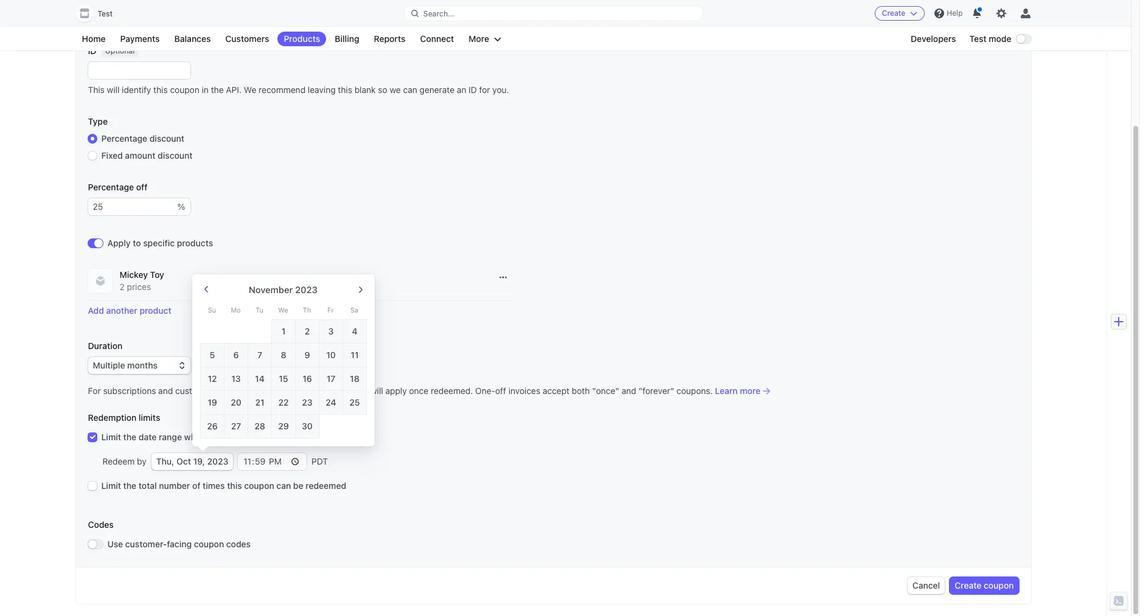 Task type: describe. For each thing, give the bounding box(es) containing it.
create coupon button
[[950, 578, 1019, 595]]

balances link
[[168, 32, 217, 46]]

mickey toy 2 prices
[[120, 270, 164, 292]]

23
[[302, 397, 313, 408]]

customers,
[[175, 386, 219, 396]]

27
[[231, 421, 241, 431]]

thu,
[[156, 456, 174, 467]]

times
[[203, 481, 225, 491]]

18
[[350, 374, 360, 384]]

this up 24 on the bottom of page
[[322, 386, 337, 396]]

more
[[469, 33, 489, 44]]

apply
[[386, 386, 407, 396]]

oct
[[177, 456, 191, 467]]

this down 30
[[302, 432, 317, 442]]

Search… text field
[[404, 6, 703, 21]]

create for create
[[882, 9, 906, 18]]

reports link
[[368, 32, 412, 46]]

% button
[[178, 198, 190, 215]]

23 button
[[295, 391, 319, 415]]

26 button
[[200, 414, 225, 439]]

this right 'identify'
[[153, 85, 168, 95]]

billing
[[335, 33, 359, 44]]

9 button
[[295, 343, 319, 368]]

12
[[208, 374, 217, 384]]

coupon inside button
[[984, 581, 1014, 591]]

1 vertical spatial discount
[[158, 150, 193, 161]]

mo
[[231, 306, 241, 314]]

3 button
[[319, 319, 343, 344]]

invoices.
[[261, 14, 295, 24]]

19,
[[193, 456, 205, 467]]

add
[[88, 305, 104, 316]]

13 button
[[224, 367, 248, 391]]

redemption limits
[[88, 413, 160, 423]]

percentage for percentage off
[[88, 182, 134, 192]]

notifications image
[[973, 9, 982, 18]]

subscriptions
[[103, 386, 156, 396]]

number
[[222, 341, 254, 351]]

create coupon
[[955, 581, 1014, 591]]

4
[[352, 326, 358, 337]]

date
[[139, 432, 157, 442]]

7 button
[[248, 343, 272, 368]]

learn more link
[[715, 385, 771, 397]]

toy
[[150, 270, 164, 280]]

codes
[[226, 539, 251, 550]]

7
[[257, 350, 262, 360]]

6
[[233, 350, 239, 360]]

november 2023 region
[[192, 274, 740, 462]]

create for create coupon
[[955, 581, 982, 591]]

blank
[[355, 85, 376, 95]]

products
[[177, 238, 213, 248]]

20 button
[[224, 391, 248, 415]]

this will appear on customers' receipts and invoices.
[[88, 14, 295, 24]]

home link
[[76, 32, 112, 46]]

redemption
[[88, 413, 136, 423]]

2 horizontal spatial and
[[622, 386, 636, 396]]

1 horizontal spatial we
[[278, 306, 288, 314]]

0 vertical spatial of
[[256, 341, 265, 351]]

test for test
[[98, 9, 113, 18]]

redeem
[[270, 432, 300, 442]]

test mode
[[970, 33, 1012, 44]]

13
[[231, 374, 241, 384]]

cancel
[[913, 581, 940, 591]]

connect
[[420, 33, 454, 44]]

move forward to switch to the next month. image
[[351, 279, 371, 300]]

learn more
[[715, 386, 761, 396]]

pdt
[[312, 456, 328, 467]]

30 button
[[295, 414, 319, 439]]

18 button
[[343, 367, 367, 391]]

test button
[[76, 5, 125, 22]]

so
[[378, 85, 387, 95]]

11 button
[[343, 343, 367, 368]]

connect link
[[414, 32, 460, 46]]

redeem by
[[103, 456, 146, 467]]

product
[[140, 305, 171, 316]]

long
[[303, 386, 320, 396]]

2023 inside button
[[207, 456, 228, 467]]

this for this will identify this coupon in the api. we recommend leaving this blank so we can generate an id for you.
[[88, 85, 105, 95]]

"once"
[[592, 386, 619, 396]]

by
[[137, 456, 146, 467]]

fr
[[328, 306, 334, 314]]

move backward to switch to the previous month. image
[[196, 279, 217, 300]]

this right times
[[227, 481, 242, 491]]

2 button
[[295, 319, 319, 344]]

th
[[303, 306, 311, 314]]

percentage for percentage discount
[[101, 133, 147, 144]]

3
[[328, 326, 334, 337]]

mickey
[[120, 270, 148, 280]]

0 vertical spatial the
[[211, 85, 224, 95]]

this for this will appear on customers' receipts and invoices.
[[88, 14, 105, 24]]

1 vertical spatial of
[[192, 481, 200, 491]]

16
[[303, 374, 312, 384]]

search…
[[423, 9, 454, 18]]

appear
[[122, 14, 149, 24]]

17 button
[[319, 367, 343, 391]]

this left blank
[[338, 85, 352, 95]]

1 button
[[271, 319, 296, 344]]

8 button
[[271, 343, 296, 368]]

1 vertical spatial id
[[469, 85, 477, 95]]

cancel button
[[908, 578, 945, 595]]

more button
[[463, 32, 508, 46]]

2 inside mickey toy 2 prices
[[120, 282, 125, 292]]

will for identify
[[107, 85, 120, 95]]

limit for limit the date range when customers can redeem this coupon
[[101, 432, 121, 442]]

add another product button
[[88, 305, 171, 316]]

2023 inside 'region'
[[295, 284, 318, 295]]

identify
[[122, 85, 151, 95]]

15 button
[[271, 367, 296, 391]]

ID text field
[[88, 62, 190, 79]]

25 button
[[343, 391, 367, 415]]

in
[[202, 85, 209, 95]]

su
[[208, 306, 216, 314]]

Search… search field
[[404, 6, 703, 21]]

products link
[[278, 32, 326, 46]]

total
[[139, 481, 157, 491]]

29
[[278, 421, 289, 431]]

2 inside button
[[305, 326, 310, 337]]

00:00 time field
[[238, 453, 307, 470]]



Task type: vqa. For each thing, say whether or not it's contained in the screenshot.


Task type: locate. For each thing, give the bounding box(es) containing it.
the right in
[[211, 85, 224, 95]]

1 horizontal spatial id
[[469, 85, 477, 95]]

of right number at left
[[256, 341, 265, 351]]

this will identify this coupon in the api. we recommend leaving this blank so we can generate an id for you.
[[88, 85, 509, 95]]

0 horizontal spatial test
[[98, 9, 113, 18]]

0 horizontal spatial create
[[882, 9, 906, 18]]

months inside button
[[325, 360, 355, 371]]

2023 up th
[[295, 284, 318, 295]]

when
[[184, 432, 206, 442]]

leaving
[[308, 85, 336, 95]]

the
[[211, 85, 224, 95], [123, 432, 136, 442], [123, 481, 136, 491]]

will left 'identify'
[[107, 85, 120, 95]]

both
[[572, 386, 590, 396]]

1 this from the top
[[88, 14, 105, 24]]

1 vertical spatial percentage
[[88, 182, 134, 192]]

1 horizontal spatial and
[[244, 14, 258, 24]]

will left apply
[[371, 386, 383, 396]]

help button
[[930, 4, 968, 23]]

2 down th
[[305, 326, 310, 337]]

1 limit from the top
[[101, 432, 121, 442]]

0 horizontal spatial and
[[158, 386, 173, 396]]

30
[[302, 421, 313, 431]]

0 horizontal spatial 2
[[120, 282, 125, 292]]

0 horizontal spatial 2023
[[207, 456, 228, 467]]

sa
[[350, 306, 359, 314]]

0 horizontal spatial months
[[267, 341, 297, 351]]

optional
[[105, 46, 135, 56]]

1
[[282, 326, 286, 337]]

1 vertical spatial 2
[[305, 326, 310, 337]]

4 button
[[343, 319, 367, 344]]

specific
[[143, 238, 175, 248]]

this
[[153, 85, 168, 95], [338, 85, 352, 95], [221, 386, 236, 396], [322, 386, 337, 396], [302, 432, 317, 442], [227, 481, 242, 491]]

months
[[267, 341, 297, 351], [325, 360, 355, 371]]

create up developers link
[[882, 9, 906, 18]]

amount
[[125, 150, 155, 161]]

api.
[[226, 85, 242, 95]]

we
[[244, 85, 256, 95], [278, 306, 288, 314]]

svg image
[[499, 274, 507, 281]]

10
[[326, 350, 336, 360]]

the for number
[[123, 481, 136, 491]]

0 vertical spatial id
[[88, 46, 96, 56]]

0 vertical spatial limit
[[101, 432, 121, 442]]

1 vertical spatial the
[[123, 432, 136, 442]]

1 horizontal spatial test
[[970, 33, 987, 44]]

can
[[403, 85, 417, 95], [253, 432, 267, 442], [277, 481, 291, 491]]

this up type
[[88, 85, 105, 95]]

create right cancel on the bottom right of page
[[955, 581, 982, 591]]

you.
[[493, 85, 509, 95]]

0 vertical spatial 2023
[[295, 284, 318, 295]]

another
[[106, 305, 137, 316]]

24
[[326, 397, 336, 408]]

the left date
[[123, 432, 136, 442]]

limit the date range when customers can redeem this coupon
[[101, 432, 350, 442]]

0 vertical spatial we
[[244, 85, 256, 95]]

test up home
[[98, 9, 113, 18]]

percentage down fixed
[[88, 182, 134, 192]]

thu, oct 19, 2023
[[156, 456, 228, 467]]

november 2023
[[249, 284, 318, 295]]

1 horizontal spatial 2023
[[295, 284, 318, 295]]

will for appear
[[107, 14, 120, 24]]

apply
[[107, 238, 131, 248]]

how
[[284, 386, 301, 396]]

fixed amount discount
[[101, 150, 193, 161]]

id down home
[[88, 46, 96, 56]]

months down 1
[[267, 341, 297, 351]]

november
[[249, 284, 293, 295]]

we right api.
[[244, 85, 256, 95]]

percentage off
[[88, 182, 147, 192]]

discount up fixed amount discount
[[150, 133, 184, 144]]

1 vertical spatial we
[[278, 306, 288, 314]]

2 down mickey
[[120, 282, 125, 292]]

off left invoices
[[495, 386, 506, 396]]

0 vertical spatial can
[[403, 85, 417, 95]]

0 vertical spatial discount
[[150, 133, 184, 144]]

10 button
[[319, 343, 343, 368]]

create button
[[875, 6, 925, 21]]

can right we
[[403, 85, 417, 95]]

27 button
[[224, 414, 248, 439]]

1 horizontal spatial create
[[955, 581, 982, 591]]

id right an
[[469, 85, 477, 95]]

the for range
[[123, 432, 136, 442]]

and
[[244, 14, 258, 24], [158, 386, 173, 396], [622, 386, 636, 396]]

the left total
[[123, 481, 136, 491]]

and up the limits
[[158, 386, 173, 396]]

14
[[255, 374, 265, 384]]

test
[[98, 9, 113, 18], [970, 33, 987, 44]]

0 horizontal spatial id
[[88, 46, 96, 56]]

0 horizontal spatial can
[[253, 432, 267, 442]]

limit for limit the total number of times this coupon can be redeemed
[[101, 481, 121, 491]]

2 this from the top
[[88, 85, 105, 95]]

1 horizontal spatial of
[[256, 341, 265, 351]]

and right "once"
[[622, 386, 636, 396]]

developers link
[[905, 32, 962, 46]]

this up home
[[88, 14, 105, 24]]

0 horizontal spatial off
[[136, 182, 147, 192]]

0 vertical spatial 2
[[120, 282, 125, 292]]

1 vertical spatial will
[[107, 85, 120, 95]]

discount right the amount
[[158, 150, 193, 161]]

limit
[[101, 432, 121, 442], [101, 481, 121, 491]]

balances
[[174, 33, 211, 44]]

0 vertical spatial will
[[107, 14, 120, 24]]

generate
[[420, 85, 455, 95]]

this up 20
[[221, 386, 236, 396]]

off down the amount
[[136, 182, 147, 192]]

of left times
[[192, 481, 200, 491]]

test for test mode
[[970, 33, 987, 44]]

16 button
[[295, 367, 319, 391]]

5 button
[[200, 343, 225, 368]]

percentage up fixed
[[101, 133, 147, 144]]

help
[[947, 9, 963, 18]]

1 vertical spatial months
[[325, 360, 355, 371]]

limit down redeem
[[101, 481, 121, 491]]

tu
[[256, 306, 263, 314]]

payments link
[[114, 32, 166, 46]]

1 vertical spatial create
[[955, 581, 982, 591]]

0 vertical spatial percentage
[[101, 133, 147, 144]]

months up 17
[[325, 360, 355, 371]]

1 vertical spatial test
[[970, 33, 987, 44]]

1 horizontal spatial 2
[[305, 326, 310, 337]]

payments
[[120, 33, 160, 44]]

0 vertical spatial create
[[882, 9, 906, 18]]

recommend
[[259, 85, 306, 95]]

26
[[207, 421, 218, 431]]

mode
[[989, 33, 1012, 44]]

2
[[120, 282, 125, 292], [305, 326, 310, 337]]

None text field
[[88, 198, 178, 215]]

type
[[88, 116, 108, 127]]

6 button
[[224, 343, 248, 368]]

1 vertical spatial 2023
[[207, 456, 228, 467]]

can down 28
[[253, 432, 267, 442]]

0 vertical spatial off
[[136, 182, 147, 192]]

of
[[256, 341, 265, 351], [192, 481, 200, 491]]

more
[[740, 386, 761, 396]]

will left appear
[[107, 14, 120, 24]]

0 horizontal spatial of
[[192, 481, 200, 491]]

create
[[882, 9, 906, 18], [955, 581, 982, 591]]

percentage discount
[[101, 133, 184, 144]]

this
[[88, 14, 105, 24], [88, 85, 105, 95]]

one-
[[475, 386, 495, 396]]

1 vertical spatial limit
[[101, 481, 121, 491]]

0 vertical spatial months
[[267, 341, 297, 351]]

test left the mode
[[970, 33, 987, 44]]

2 vertical spatial the
[[123, 481, 136, 491]]

24 button
[[319, 391, 343, 415]]

0 horizontal spatial we
[[244, 85, 256, 95]]

1 vertical spatial can
[[253, 432, 267, 442]]

for
[[88, 386, 101, 396]]

we down november 2023
[[278, 306, 288, 314]]

an
[[457, 85, 466, 95]]

1 vertical spatial off
[[495, 386, 506, 396]]

2 vertical spatial will
[[371, 386, 383, 396]]

can left be
[[277, 481, 291, 491]]

limit down redemption
[[101, 432, 121, 442]]

and up customers
[[244, 14, 258, 24]]

1 horizontal spatial can
[[277, 481, 291, 491]]

2 vertical spatial can
[[277, 481, 291, 491]]

will
[[107, 14, 120, 24], [107, 85, 120, 95], [371, 386, 383, 396]]

1 horizontal spatial months
[[325, 360, 355, 371]]

2 horizontal spatial can
[[403, 85, 417, 95]]

2 limit from the top
[[101, 481, 121, 491]]

0 vertical spatial this
[[88, 14, 105, 24]]

20
[[231, 397, 241, 408]]

test inside button
[[98, 9, 113, 18]]

2023 right 19,
[[207, 456, 228, 467]]

25
[[350, 397, 360, 408]]

limits
[[139, 413, 160, 423]]

on
[[151, 14, 161, 24]]

28
[[254, 421, 265, 431]]

off
[[136, 182, 147, 192], [495, 386, 506, 396]]

discount
[[150, 133, 184, 144], [158, 150, 193, 161]]

limit the total number of times this coupon can be redeemed
[[101, 481, 346, 491]]

customers
[[208, 432, 251, 442]]

0 vertical spatial test
[[98, 9, 113, 18]]

1 vertical spatial this
[[88, 85, 105, 95]]

1 horizontal spatial off
[[495, 386, 506, 396]]



